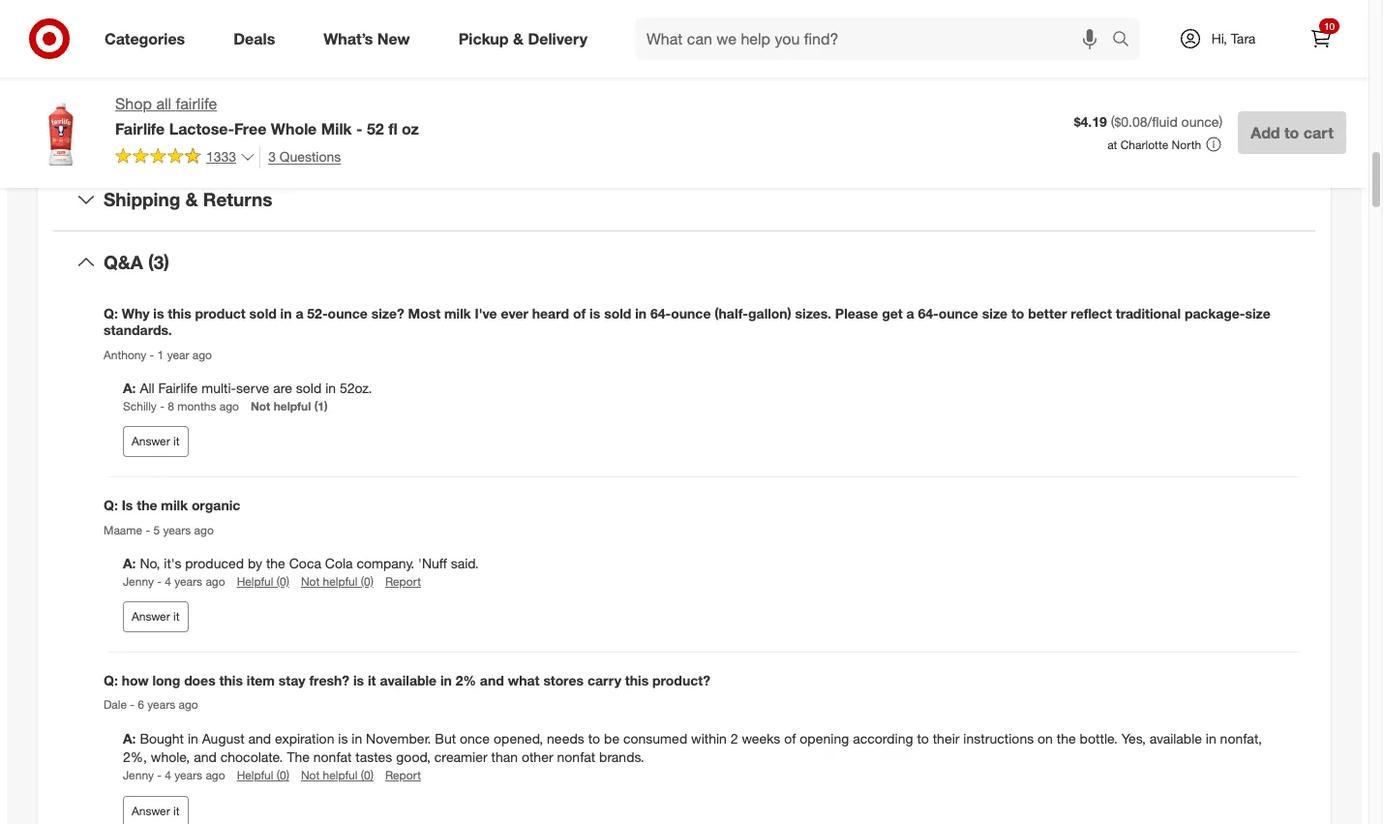 Task type: describe. For each thing, give the bounding box(es) containing it.
product?
[[653, 672, 711, 688]]

not helpful  (0) for ago
[[301, 574, 374, 588]]

2 size from the left
[[1246, 305, 1271, 321]]

years inside q: is the milk organic maame - 5 years ago
[[163, 522, 191, 537]]

bought in august and expiration is in november. but once opened, needs to be consumed within 2 weeks of opening according to their instructions on the bottle. yes, available in nonfat, 2%, whole, and chocolate. the nonfat tastes good, creamier than other nonfat brands.
[[123, 730, 1262, 765]]

at
[[1108, 137, 1118, 152]]

instructions
[[964, 730, 1034, 746]]

it for fresh?
[[173, 803, 180, 818]]

ago inside q: is the milk organic maame - 5 years ago
[[194, 522, 214, 537]]

ounce right get
[[939, 305, 979, 321]]

1333
[[206, 148, 236, 165]]

pickup & delivery link
[[442, 17, 612, 60]]

ever
[[501, 305, 529, 321]]

helpful  (0) button for organic
[[237, 573, 289, 590]]

maame
[[104, 522, 142, 537]]

1333 link
[[115, 146, 256, 170]]

needs
[[547, 730, 585, 746]]

add to cart
[[1251, 123, 1334, 142]]

- left the '8'
[[160, 399, 164, 413]]

sizes.
[[796, 305, 832, 321]]

schilly - 8 months ago
[[123, 399, 239, 413]]

shipping & returns button
[[53, 169, 1316, 230]]

& for shipping
[[185, 188, 198, 210]]

what's new link
[[307, 17, 434, 60]]

please
[[835, 305, 879, 321]]

fresh?
[[309, 672, 350, 688]]

size?
[[372, 305, 404, 321]]

ounce left size?
[[328, 305, 368, 321]]

fairlife
[[176, 94, 217, 113]]

answer it for all
[[132, 434, 180, 448]]

0 vertical spatial not
[[251, 399, 270, 413]]

image of fairlife lactose-free whole milk - 52 fl oz image
[[22, 93, 100, 170]]

not for organic
[[301, 574, 320, 588]]

delivery
[[528, 29, 588, 48]]

creamier
[[435, 749, 488, 765]]

are
[[273, 380, 292, 396]]

search button
[[1104, 17, 1150, 64]]

be
[[604, 730, 620, 746]]

2 horizontal spatial sold
[[604, 305, 632, 321]]

/fluid
[[1148, 113, 1178, 130]]

new
[[378, 29, 410, 48]]

in inside q: how long does this item stay fresh? is it available in 2% and what stores carry this product? dale - 6 years ago
[[441, 672, 452, 688]]

fairlife inside shop all fairlife fairlife lactose-free whole milk - 52 fl oz
[[115, 119, 165, 138]]

the inside q: is the milk organic maame - 5 years ago
[[137, 497, 157, 513]]

consumed
[[624, 730, 688, 746]]

bottle.
[[1080, 730, 1118, 746]]

4 for no, it's produced by the coca cola company. 'nuff said.
[[165, 574, 171, 588]]

coca
[[289, 555, 321, 571]]

not helpful (1)
[[251, 399, 328, 413]]

stay
[[279, 672, 306, 688]]

helpful for this
[[323, 768, 358, 783]]

q: for q: why is this product sold in a 52-ounce size?  most milk i've ever heard of is sold in 64-ounce (half-gallon) sizes.  please get a 64-ounce size to better reflect traditional package-size standards.
[[104, 305, 118, 321]]

november.
[[366, 730, 431, 746]]

$0.08
[[1115, 113, 1148, 130]]

multi-
[[202, 380, 236, 396]]

on
[[1038, 730, 1053, 746]]

is right heard
[[590, 305, 601, 321]]

0 horizontal spatial and
[[194, 749, 217, 765]]

10
[[1325, 20, 1335, 32]]

yes,
[[1122, 730, 1146, 746]]

helpful for organic
[[323, 574, 358, 588]]

shipping
[[104, 188, 180, 210]]

3 answer from the top
[[132, 803, 170, 818]]

gallon)
[[749, 305, 792, 321]]

3 answer it from the top
[[132, 803, 180, 818]]

6
[[138, 698, 144, 712]]

1 a from the left
[[296, 305, 303, 321]]

chocolate.
[[220, 749, 283, 765]]

ago down produced
[[206, 574, 225, 588]]

oz
[[402, 119, 419, 138]]

q: why is this product sold in a 52-ounce size?  most milk i've ever heard of is sold in 64-ounce (half-gallon) sizes.  please get a 64-ounce size to better reflect traditional package-size standards. anthony - 1 year ago
[[104, 305, 1271, 362]]

milk inside q: why is this product sold in a 52-ounce size?  most milk i've ever heard of is sold in 64-ounce (half-gallon) sizes.  please get a 64-ounce size to better reflect traditional package-size standards. anthony - 1 year ago
[[444, 305, 471, 321]]

it inside q: how long does this item stay fresh? is it available in 2% and what stores carry this product? dale - 6 years ago
[[368, 672, 376, 688]]

whole,
[[151, 749, 190, 765]]

tastes
[[356, 749, 392, 765]]

answer it button for no,
[[123, 601, 188, 632]]

to left their
[[917, 730, 929, 746]]

helpful  (0) for organic
[[237, 574, 289, 588]]

10 link
[[1300, 17, 1343, 60]]

ounce up north
[[1182, 113, 1219, 130]]

$4.19
[[1074, 113, 1107, 130]]

august
[[202, 730, 245, 746]]

1
[[157, 347, 164, 362]]

carry
[[588, 672, 622, 688]]

anthony
[[104, 347, 146, 362]]

2 nonfat from the left
[[557, 749, 596, 765]]

this inside q: why is this product sold in a 52-ounce size?  most milk i've ever heard of is sold in 64-ounce (half-gallon) sizes.  please get a 64-ounce size to better reflect traditional package-size standards. anthony - 1 year ago
[[168, 305, 191, 321]]

of inside bought in august and expiration is in november. but once opened, needs to be consumed within 2 weeks of opening according to their instructions on the bottle. yes, available in nonfat, 2%, whole, and chocolate. the nonfat tastes good, creamier than other nonfat brands.
[[785, 730, 796, 746]]

package-
[[1185, 305, 1246, 321]]

2%,
[[123, 749, 147, 765]]

ounce left '(half-'
[[671, 305, 711, 321]]

fl
[[388, 119, 398, 138]]

ago down "august"
[[206, 768, 225, 783]]

3
[[268, 148, 276, 164]]

- inside q: how long does this item stay fresh? is it available in 2% and what stores carry this product? dale - 6 years ago
[[130, 698, 135, 712]]

all
[[140, 380, 155, 396]]

ago inside q: why is this product sold in a 52-ounce size?  most milk i've ever heard of is sold in 64-ounce (half-gallon) sizes.  please get a 64-ounce size to better reflect traditional package-size standards. anthony - 1 year ago
[[192, 347, 212, 362]]

answer it button for all
[[123, 426, 188, 457]]

q: for q: is the milk organic
[[104, 497, 118, 513]]

hi,
[[1212, 30, 1228, 46]]

- inside shop all fairlife fairlife lactose-free whole milk - 52 fl oz
[[356, 119, 363, 138]]

not helpful  (0) button for ago
[[301, 573, 374, 590]]

nonfat,
[[1221, 730, 1262, 746]]

shipping & returns
[[104, 188, 272, 210]]

4 for bought in august and expiration is in november. but once opened, needs to be consumed within 2 weeks of opening according to their instructions on the bottle. yes, available in nonfat, 2%, whole, and chocolate. the nonfat tastes good, creamier than other nonfat brands.
[[165, 768, 171, 783]]

but
[[435, 730, 456, 746]]

deals
[[234, 29, 275, 48]]

opened,
[[494, 730, 543, 746]]

report button for ago
[[385, 573, 421, 590]]

to left be
[[588, 730, 600, 746]]

stores
[[544, 672, 584, 688]]

helpful for this
[[237, 768, 273, 783]]

of inside q: why is this product sold in a 52-ounce size?  most milk i've ever heard of is sold in 64-ounce (half-gallon) sizes.  please get a 64-ounce size to better reflect traditional package-size standards. anthony - 1 year ago
[[573, 305, 586, 321]]

shop all fairlife fairlife lactose-free whole milk - 52 fl oz
[[115, 94, 419, 138]]

categories
[[105, 29, 185, 48]]

q&a (3)
[[104, 251, 169, 273]]

q: is the milk organic maame - 5 years ago
[[104, 497, 240, 537]]

& for pickup
[[513, 29, 524, 48]]

returns
[[203, 188, 272, 210]]

deals link
[[217, 17, 299, 60]]

milk
[[321, 119, 352, 138]]

52-
[[307, 305, 328, 321]]

0 vertical spatial helpful
[[274, 399, 311, 413]]

questions
[[280, 148, 341, 164]]

1 horizontal spatial this
[[219, 672, 243, 688]]

to inside q: why is this product sold in a 52-ounce size?  most milk i've ever heard of is sold in 64-ounce (half-gallon) sizes.  please get a 64-ounce size to better reflect traditional package-size standards. anthony - 1 year ago
[[1012, 305, 1025, 321]]

a: for all fairlife multi-serve are sold in 52oz.
[[123, 380, 136, 396]]

2%
[[456, 672, 476, 688]]

answer it for no,
[[132, 609, 180, 623]]

available inside q: how long does this item stay fresh? is it available in 2% and what stores carry this product? dale - 6 years ago
[[380, 672, 437, 688]]

pickup
[[459, 29, 509, 48]]

not for this
[[301, 768, 320, 783]]



Task type: vqa. For each thing, say whether or not it's contained in the screenshot.
the inside Q: Is the milk organic Maame - 5 years ago
yes



Task type: locate. For each thing, give the bounding box(es) containing it.
1 vertical spatial of
[[785, 730, 796, 746]]

1 vertical spatial and
[[248, 730, 271, 746]]

helpful  (0) button down chocolate.
[[237, 767, 289, 784]]

1 vertical spatial &
[[185, 188, 198, 210]]

1 size from the left
[[983, 305, 1008, 321]]

report for it
[[385, 768, 421, 783]]

fairlife up schilly - 8 months ago
[[158, 380, 198, 396]]

a right get
[[907, 305, 915, 321]]

0 vertical spatial answer
[[132, 434, 170, 448]]

of right heard
[[573, 305, 586, 321]]

0 vertical spatial 4
[[165, 574, 171, 588]]

and down "august"
[[194, 749, 217, 765]]

answer it down no,
[[132, 609, 180, 623]]

1 answer from the top
[[132, 434, 170, 448]]

jenny for no, it's produced by the coca cola company. 'nuff said.
[[123, 574, 154, 588]]

charlotte
[[1121, 137, 1169, 152]]

it for a
[[173, 434, 180, 448]]

- left 6
[[130, 698, 135, 712]]

3 a: from the top
[[123, 730, 140, 746]]

get
[[882, 305, 903, 321]]

3 questions link
[[260, 146, 341, 168]]

what's
[[324, 29, 373, 48]]

size
[[983, 305, 1008, 321], [1246, 305, 1271, 321]]

q&a (3) button
[[53, 231, 1316, 293]]

0 vertical spatial report button
[[385, 573, 421, 590]]

it right fresh?
[[368, 672, 376, 688]]

- down whole,
[[157, 768, 162, 783]]

according
[[853, 730, 914, 746]]

1 report button from the top
[[385, 573, 421, 590]]

of right weeks
[[785, 730, 796, 746]]

0 vertical spatial report
[[385, 574, 421, 588]]

- down no,
[[157, 574, 162, 588]]

helpful down "are"
[[274, 399, 311, 413]]

1 vertical spatial not helpful  (0) button
[[301, 767, 374, 784]]

1 helpful from the top
[[237, 574, 273, 588]]

a: up 2%,
[[123, 730, 140, 746]]

the right is
[[137, 497, 157, 513]]

2 a: from the top
[[123, 555, 136, 571]]

helpful
[[237, 574, 273, 588], [237, 768, 273, 783]]

1 nonfat from the left
[[314, 749, 352, 765]]

2
[[731, 730, 738, 746]]

jenny down 2%,
[[123, 768, 154, 783]]

hi, tara
[[1212, 30, 1256, 46]]

- inside q: is the milk organic maame - 5 years ago
[[146, 522, 150, 537]]

nonfat
[[314, 749, 352, 765], [557, 749, 596, 765]]

milk inside q: is the milk organic maame - 5 years ago
[[161, 497, 188, 513]]

1 vertical spatial answer it
[[132, 609, 180, 623]]

2 64- from the left
[[918, 305, 939, 321]]

& down 1333 link
[[185, 188, 198, 210]]

q: inside q: is the milk organic maame - 5 years ago
[[104, 497, 118, 513]]

(0)
[[277, 574, 289, 588], [361, 574, 374, 588], [277, 768, 289, 783], [361, 768, 374, 783]]

1 vertical spatial milk
[[161, 497, 188, 513]]

1 horizontal spatial and
[[248, 730, 271, 746]]

0 horizontal spatial the
[[137, 497, 157, 513]]

2 horizontal spatial the
[[1057, 730, 1076, 746]]

1 vertical spatial available
[[1150, 730, 1203, 746]]

answer it button down the '8'
[[123, 426, 188, 457]]

2 vertical spatial helpful
[[323, 768, 358, 783]]

0 horizontal spatial milk
[[161, 497, 188, 513]]

1 vertical spatial the
[[266, 555, 285, 571]]

1 vertical spatial report button
[[385, 767, 421, 784]]

(0) down the company.
[[361, 574, 374, 588]]

jenny - 4 years ago for no, it's produced by the coca cola company. 'nuff said.
[[123, 574, 225, 588]]

0 vertical spatial available
[[380, 672, 437, 688]]

sold right product
[[249, 305, 277, 321]]

2 not helpful  (0) button from the top
[[301, 767, 374, 784]]

the
[[287, 749, 310, 765]]

ago
[[192, 347, 212, 362], [220, 399, 239, 413], [194, 522, 214, 537], [206, 574, 225, 588], [179, 698, 198, 712], [206, 768, 225, 783]]

all
[[156, 94, 171, 113]]

most
[[408, 305, 441, 321]]

1 horizontal spatial milk
[[444, 305, 471, 321]]

1 not helpful  (0) from the top
[[301, 574, 374, 588]]

at charlotte north
[[1108, 137, 1202, 152]]

1 q: from the top
[[104, 305, 118, 321]]

2 helpful  (0) from the top
[[237, 768, 289, 783]]

0 vertical spatial helpful  (0)
[[237, 574, 289, 588]]

not helpful  (0) button down tastes
[[301, 767, 374, 784]]

it down schilly - 8 months ago
[[173, 434, 180, 448]]

2 vertical spatial answer it button
[[123, 796, 188, 824]]

1 horizontal spatial &
[[513, 29, 524, 48]]

2 answer from the top
[[132, 609, 170, 623]]

brands.
[[599, 749, 645, 765]]

the
[[137, 497, 157, 513], [266, 555, 285, 571], [1057, 730, 1076, 746]]

helpful  (0) button for this
[[237, 767, 289, 784]]

this left item
[[219, 672, 243, 688]]

2 report from the top
[[385, 768, 421, 783]]

1 vertical spatial q:
[[104, 497, 118, 513]]

1 vertical spatial not
[[301, 574, 320, 588]]

milk left i've
[[444, 305, 471, 321]]

organic
[[192, 497, 240, 513]]

years right 5
[[163, 522, 191, 537]]

said.
[[451, 555, 479, 571]]

0 vertical spatial jenny
[[123, 574, 154, 588]]

1 vertical spatial jenny - 4 years ago
[[123, 768, 225, 783]]

1 vertical spatial helpful
[[323, 574, 358, 588]]

q: left is
[[104, 497, 118, 513]]

this left product
[[168, 305, 191, 321]]

year
[[167, 347, 189, 362]]

2 vertical spatial answer it
[[132, 803, 180, 818]]

and up chocolate.
[[248, 730, 271, 746]]

report
[[385, 574, 421, 588], [385, 768, 421, 783]]

not helpful  (0) down tastes
[[301, 768, 374, 783]]

answer for no,
[[132, 609, 170, 623]]

does
[[184, 672, 216, 688]]

a
[[296, 305, 303, 321], [907, 305, 915, 321]]

jenny - 4 years ago down whole,
[[123, 768, 225, 783]]

in
[[280, 305, 292, 321], [635, 305, 647, 321], [325, 380, 336, 396], [441, 672, 452, 688], [188, 730, 198, 746], [352, 730, 362, 746], [1206, 730, 1217, 746]]

in left 2%
[[441, 672, 452, 688]]

1 helpful  (0) from the top
[[237, 574, 289, 588]]

1 vertical spatial fairlife
[[158, 380, 198, 396]]

2 jenny from the top
[[123, 768, 154, 783]]

q: inside q: how long does this item stay fresh? is it available in 2% and what stores carry this product? dale - 6 years ago
[[104, 672, 118, 688]]

a: no, it's produced by the coca cola company. 'nuff said.
[[123, 555, 479, 571]]

0 vertical spatial a:
[[123, 380, 136, 396]]

(half-
[[715, 305, 749, 321]]

-
[[356, 119, 363, 138], [150, 347, 154, 362], [160, 399, 164, 413], [146, 522, 150, 537], [157, 574, 162, 588], [130, 698, 135, 712], [157, 768, 162, 783]]

1 vertical spatial not helpful  (0)
[[301, 768, 374, 783]]

2 not helpful  (0) from the top
[[301, 768, 374, 783]]

available inside bought in august and expiration is in november. but once opened, needs to be consumed within 2 weeks of opening according to their instructions on the bottle. yes, available in nonfat, 2%, whole, and chocolate. the nonfat tastes good, creamier than other nonfat brands.
[[1150, 730, 1203, 746]]

helpful down the by
[[237, 574, 273, 588]]

what
[[508, 672, 540, 688]]

1 horizontal spatial sold
[[296, 380, 322, 396]]

1 vertical spatial 4
[[165, 768, 171, 783]]

1 report from the top
[[385, 574, 421, 588]]

(1)
[[314, 399, 328, 413]]

tara
[[1231, 30, 1256, 46]]

0 vertical spatial helpful  (0) button
[[237, 573, 289, 590]]

2 q: from the top
[[104, 497, 118, 513]]

0 horizontal spatial a
[[296, 305, 303, 321]]

helpful for organic
[[237, 574, 273, 588]]

helpful down tastes
[[323, 768, 358, 783]]

it for 5
[[173, 609, 180, 623]]

1 vertical spatial helpful
[[237, 768, 273, 783]]

& right pickup
[[513, 29, 524, 48]]

0 vertical spatial q:
[[104, 305, 118, 321]]

a left '52-'
[[296, 305, 303, 321]]

52
[[367, 119, 384, 138]]

to left better in the top of the page
[[1012, 305, 1025, 321]]

2 answer it from the top
[[132, 609, 180, 623]]

- left 1
[[150, 347, 154, 362]]

1 64- from the left
[[651, 305, 671, 321]]

is right fresh?
[[353, 672, 364, 688]]

0 vertical spatial helpful
[[237, 574, 273, 588]]

ago right year
[[192, 347, 212, 362]]

categories link
[[88, 17, 209, 60]]

2 answer it button from the top
[[123, 601, 188, 632]]

is inside bought in august and expiration is in november. but once opened, needs to be consumed within 2 weeks of opening according to their instructions on the bottle. yes, available in nonfat, 2%, whole, and chocolate. the nonfat tastes good, creamier than other nonfat brands.
[[338, 730, 348, 746]]

expiration
[[275, 730, 334, 746]]

answer it button down no,
[[123, 601, 188, 632]]

1 vertical spatial answer it button
[[123, 601, 188, 632]]

2 a from the left
[[907, 305, 915, 321]]

how
[[122, 672, 149, 688]]

0 horizontal spatial available
[[380, 672, 437, 688]]

64- right get
[[918, 305, 939, 321]]

0 horizontal spatial size
[[983, 305, 1008, 321]]

0 horizontal spatial 64-
[[651, 305, 671, 321]]

2 jenny - 4 years ago from the top
[[123, 768, 225, 783]]

in down q&a (3) dropdown button
[[635, 305, 647, 321]]

(
[[1111, 113, 1115, 130]]

q: left why
[[104, 305, 118, 321]]

to right add at the right top of the page
[[1285, 123, 1300, 142]]

than
[[491, 749, 518, 765]]

in up tastes
[[352, 730, 362, 746]]

1 answer it from the top
[[132, 434, 180, 448]]

not helpful  (0) button for it
[[301, 767, 374, 784]]

jenny for bought in august and expiration is in november. but once opened, needs to be consumed within 2 weeks of opening according to their instructions on the bottle. yes, available in nonfat, 2%, whole, and chocolate. the nonfat tastes good, creamier than other nonfat brands.
[[123, 768, 154, 783]]

this right carry at the left bottom
[[625, 672, 649, 688]]

available right yes,
[[1150, 730, 1203, 746]]

helpful  (0) down chocolate.
[[237, 768, 289, 783]]

is right expiration
[[338, 730, 348, 746]]

a: for no, it's produced by the coca cola company. 'nuff said.
[[123, 555, 136, 571]]

years down whole,
[[175, 768, 202, 783]]

the right on
[[1057, 730, 1076, 746]]

fairlife down shop
[[115, 119, 165, 138]]

)
[[1219, 113, 1223, 130]]

0 vertical spatial not helpful  (0) button
[[301, 573, 374, 590]]

&
[[513, 29, 524, 48], [185, 188, 198, 210]]

3 answer it button from the top
[[123, 796, 188, 824]]

report for ago
[[385, 574, 421, 588]]

helpful  (0) for this
[[237, 768, 289, 783]]

2 horizontal spatial this
[[625, 672, 649, 688]]

5
[[153, 522, 160, 537]]

milk left organic
[[161, 497, 188, 513]]

helpful
[[274, 399, 311, 413], [323, 574, 358, 588], [323, 768, 358, 783]]

0 horizontal spatial of
[[573, 305, 586, 321]]

(3)
[[148, 251, 169, 273]]

report button down the company.
[[385, 573, 421, 590]]

1 vertical spatial helpful  (0)
[[237, 768, 289, 783]]

in left '52-'
[[280, 305, 292, 321]]

sold right heard
[[604, 305, 632, 321]]

not down coca
[[301, 574, 320, 588]]

0 vertical spatial answer it button
[[123, 426, 188, 457]]

(0) down the
[[277, 768, 289, 783]]

cart
[[1304, 123, 1334, 142]]

1 vertical spatial answer
[[132, 609, 170, 623]]

2 report button from the top
[[385, 767, 421, 784]]

0 horizontal spatial sold
[[249, 305, 277, 321]]

1 horizontal spatial a
[[907, 305, 915, 321]]

0 horizontal spatial this
[[168, 305, 191, 321]]

0 vertical spatial &
[[513, 29, 524, 48]]

is right why
[[153, 305, 164, 321]]

ago inside q: how long does this item stay fresh? is it available in 2% and what stores carry this product? dale - 6 years ago
[[179, 698, 198, 712]]

answer down 2%,
[[132, 803, 170, 818]]

years inside q: how long does this item stay fresh? is it available in 2% and what stores carry this product? dale - 6 years ago
[[148, 698, 175, 712]]

8
[[168, 399, 174, 413]]

0 vertical spatial and
[[480, 672, 504, 688]]

answer down the schilly
[[132, 434, 170, 448]]

helpful  (0) down the by
[[237, 574, 289, 588]]

answer it button
[[123, 426, 188, 457], [123, 601, 188, 632], [123, 796, 188, 824]]

0 horizontal spatial &
[[185, 188, 198, 210]]

years right 6
[[148, 698, 175, 712]]

0 vertical spatial jenny - 4 years ago
[[123, 574, 225, 588]]

0 vertical spatial answer it
[[132, 434, 180, 448]]

- inside q: why is this product sold in a 52-ounce size?  most milk i've ever heard of is sold in 64-ounce (half-gallon) sizes.  please get a 64-ounce size to better reflect traditional package-size standards. anthony - 1 year ago
[[150, 347, 154, 362]]

ago down 'multi-'
[[220, 399, 239, 413]]

reflect
[[1071, 305, 1112, 321]]

to inside button
[[1285, 123, 1300, 142]]

it down whole,
[[173, 803, 180, 818]]

4 down whole,
[[165, 768, 171, 783]]

answer it down the '8'
[[132, 434, 180, 448]]

report button for it
[[385, 767, 421, 784]]

and inside q: how long does this item stay fresh? is it available in 2% and what stores carry this product? dale - 6 years ago
[[480, 672, 504, 688]]

1 vertical spatial helpful  (0) button
[[237, 767, 289, 784]]

jenny
[[123, 574, 154, 588], [123, 768, 154, 783]]

ago down organic
[[194, 522, 214, 537]]

not helpful  (0) button down cola
[[301, 573, 374, 590]]

answer it button down whole,
[[123, 796, 188, 824]]

0 vertical spatial not helpful  (0)
[[301, 574, 374, 588]]

years down it's
[[175, 574, 202, 588]]

0 vertical spatial milk
[[444, 305, 471, 321]]

2 vertical spatial q:
[[104, 672, 118, 688]]

in up (1)
[[325, 380, 336, 396]]

helpful  (0) button
[[237, 573, 289, 590], [237, 767, 289, 784]]

1 vertical spatial jenny
[[123, 768, 154, 783]]

2 vertical spatial not
[[301, 768, 320, 783]]

& inside dropdown button
[[185, 188, 198, 210]]

2 helpful from the top
[[237, 768, 273, 783]]

- left 52 at top
[[356, 119, 363, 138]]

1 4 from the top
[[165, 574, 171, 588]]

jenny down no,
[[123, 574, 154, 588]]

schilly
[[123, 399, 157, 413]]

nonfat down expiration
[[314, 749, 352, 765]]

1 helpful  (0) button from the top
[[237, 573, 289, 590]]

4
[[165, 574, 171, 588], [165, 768, 171, 783]]

i've
[[475, 305, 497, 321]]

it down it's
[[173, 609, 180, 623]]

answer for all
[[132, 434, 170, 448]]

answer
[[132, 434, 170, 448], [132, 609, 170, 623], [132, 803, 170, 818]]

helpful down cola
[[323, 574, 358, 588]]

good,
[[396, 749, 431, 765]]

1 horizontal spatial of
[[785, 730, 796, 746]]

1 jenny from the top
[[123, 574, 154, 588]]

whole
[[271, 119, 317, 138]]

2 horizontal spatial and
[[480, 672, 504, 688]]

2 vertical spatial and
[[194, 749, 217, 765]]

not helpful  (0) for it
[[301, 768, 374, 783]]

the right the by
[[266, 555, 285, 571]]

1 horizontal spatial available
[[1150, 730, 1203, 746]]

0 vertical spatial of
[[573, 305, 586, 321]]

1 jenny - 4 years ago from the top
[[123, 574, 225, 588]]

report down the company.
[[385, 574, 421, 588]]

lactose-
[[169, 119, 234, 138]]

2 4 from the top
[[165, 768, 171, 783]]

What can we help you find? suggestions appear below search field
[[635, 17, 1117, 60]]

dale
[[104, 698, 127, 712]]

3 q: from the top
[[104, 672, 118, 688]]

helpful  (0) button down the by
[[237, 573, 289, 590]]

0 horizontal spatial nonfat
[[314, 749, 352, 765]]

in left nonfat,
[[1206, 730, 1217, 746]]

1 vertical spatial report
[[385, 768, 421, 783]]

0 vertical spatial the
[[137, 497, 157, 513]]

nonfat down needs
[[557, 749, 596, 765]]

helpful down chocolate.
[[237, 768, 273, 783]]

2 vertical spatial answer
[[132, 803, 170, 818]]

within
[[691, 730, 727, 746]]

$4.19 ( $0.08 /fluid ounce )
[[1074, 113, 1223, 130]]

(0) down a: no, it's produced by the coca cola company. 'nuff said.
[[277, 574, 289, 588]]

jenny - 4 years ago for bought in august and expiration is in november. but once opened, needs to be consumed within 2 weeks of opening according to their instructions on the bottle. yes, available in nonfat, 2%, whole, and chocolate. the nonfat tastes good, creamier than other nonfat brands.
[[123, 768, 225, 783]]

'nuff
[[418, 555, 447, 571]]

q&a
[[104, 251, 143, 273]]

is inside q: how long does this item stay fresh? is it available in 2% and what stores carry this product? dale - 6 years ago
[[353, 672, 364, 688]]

1 vertical spatial a:
[[123, 555, 136, 571]]

1 a: from the top
[[123, 380, 136, 396]]

q: for q: how long does this item stay fresh? is it available in 2% and what stores carry this product?
[[104, 672, 118, 688]]

answer it
[[132, 434, 180, 448], [132, 609, 180, 623], [132, 803, 180, 818]]

q: inside q: why is this product sold in a 52-ounce size?  most milk i've ever heard of is sold in 64-ounce (half-gallon) sizes.  please get a 64-ounce size to better reflect traditional package-size standards. anthony - 1 year ago
[[104, 305, 118, 321]]

ago down does
[[179, 698, 198, 712]]

the inside bought in august and expiration is in november. but once opened, needs to be consumed within 2 weeks of opening according to their instructions on the bottle. yes, available in nonfat, 2%, whole, and chocolate. the nonfat tastes good, creamier than other nonfat brands.
[[1057, 730, 1076, 746]]

q:
[[104, 305, 118, 321], [104, 497, 118, 513], [104, 672, 118, 688]]

jenny - 4 years ago
[[123, 574, 225, 588], [123, 768, 225, 783]]

64- down q&a (3) dropdown button
[[651, 305, 671, 321]]

once
[[460, 730, 490, 746]]

1 horizontal spatial nonfat
[[557, 749, 596, 765]]

answer down no,
[[132, 609, 170, 623]]

1 horizontal spatial the
[[266, 555, 285, 571]]

1 horizontal spatial 64-
[[918, 305, 939, 321]]

in up whole,
[[188, 730, 198, 746]]

other
[[522, 749, 554, 765]]

1 answer it button from the top
[[123, 426, 188, 457]]

opening
[[800, 730, 849, 746]]

2 helpful  (0) button from the top
[[237, 767, 289, 784]]

2 vertical spatial the
[[1057, 730, 1076, 746]]

0 vertical spatial fairlife
[[115, 119, 165, 138]]

1 not helpful  (0) button from the top
[[301, 573, 374, 590]]

answer it down whole,
[[132, 803, 180, 818]]

1 horizontal spatial size
[[1246, 305, 1271, 321]]

jenny - 4 years ago down it's
[[123, 574, 225, 588]]

available left 2%
[[380, 672, 437, 688]]

(0) down tastes
[[361, 768, 374, 783]]

is
[[122, 497, 133, 513]]

report button down good,
[[385, 767, 421, 784]]

sold up (1)
[[296, 380, 322, 396]]

2 vertical spatial a:
[[123, 730, 140, 746]]

years
[[163, 522, 191, 537], [175, 574, 202, 588], [148, 698, 175, 712], [175, 768, 202, 783]]



